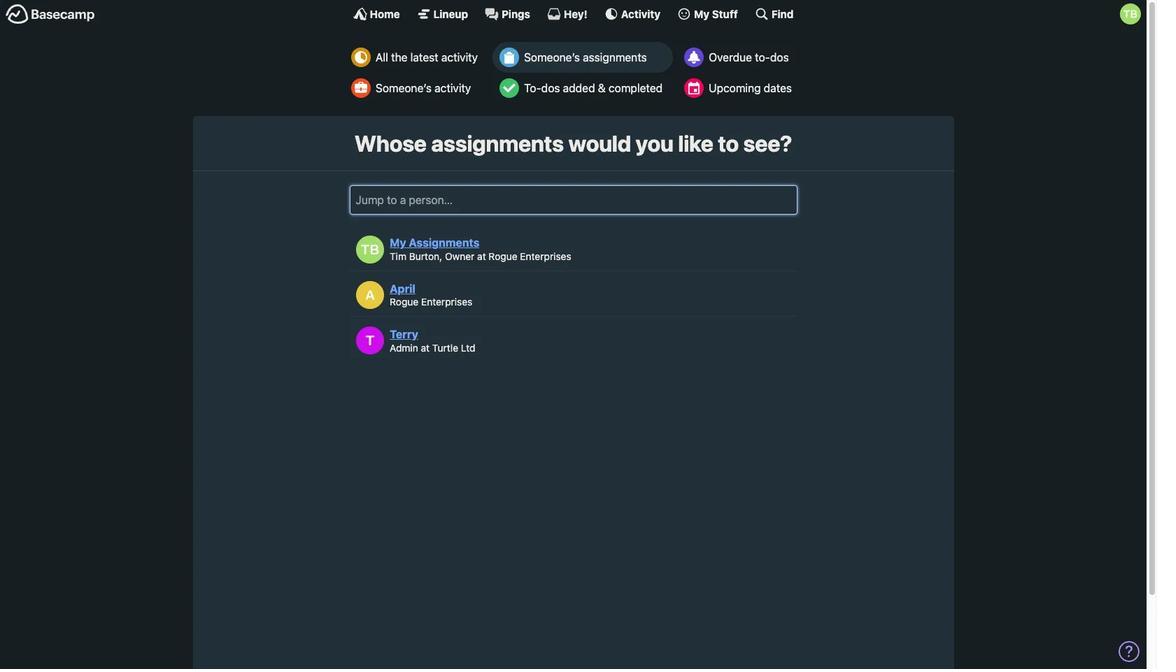 Task type: locate. For each thing, give the bounding box(es) containing it.
activity inside "all the latest activity" link
[[441, 51, 478, 64]]

1 vertical spatial my
[[390, 237, 406, 249]]

latest
[[410, 51, 438, 64]]

tim burton, owner at rogue enterprises image
[[356, 236, 384, 264]]

tim
[[390, 251, 406, 263]]

main element
[[0, 0, 1147, 27]]

my left stuff
[[694, 7, 709, 20]]

someone's
[[524, 51, 580, 64], [376, 82, 432, 94]]

0 vertical spatial at
[[477, 251, 486, 263]]

my for my stuff
[[694, 7, 709, 20]]

0 horizontal spatial assignments
[[431, 130, 564, 157]]

rogue right owner
[[489, 251, 517, 263]]

assignments for whose
[[431, 130, 564, 157]]

someone's for someone's assignments
[[524, 51, 580, 64]]

at
[[477, 251, 486, 263], [421, 342, 430, 354]]

0 horizontal spatial at
[[421, 342, 430, 354]]

activity right the latest
[[441, 51, 478, 64]]

my assignments tim burton,        owner at rogue enterprises
[[390, 237, 571, 263]]

1 horizontal spatial dos
[[770, 51, 789, 64]]

enterprises up terry admin at turtle ltd
[[421, 296, 472, 308]]

enterprises down jump to a person… text box
[[520, 251, 571, 263]]

1 vertical spatial at
[[421, 342, 430, 354]]

to-
[[524, 82, 541, 94]]

assignments
[[583, 51, 647, 64], [431, 130, 564, 157]]

0 vertical spatial someone's
[[524, 51, 580, 64]]

1 vertical spatial someone's
[[376, 82, 432, 94]]

1 horizontal spatial my
[[694, 7, 709, 20]]

someone's assignments
[[524, 51, 647, 64]]

list box containing my assignments
[[349, 229, 797, 362]]

0 horizontal spatial rogue
[[390, 296, 418, 308]]

someone's activity link
[[344, 73, 488, 104]]

someone's down the
[[376, 82, 432, 94]]

whose assignments would you like to see?
[[354, 130, 792, 157]]

todo image
[[500, 78, 519, 98]]

1 horizontal spatial at
[[477, 251, 486, 263]]

0 horizontal spatial someone's
[[376, 82, 432, 94]]

1 horizontal spatial enterprises
[[520, 251, 571, 263]]

someone's up "to-"
[[524, 51, 580, 64]]

1 horizontal spatial rogue
[[489, 251, 517, 263]]

my up tim
[[390, 237, 406, 249]]

lineup
[[433, 7, 468, 20]]

assignments up &
[[583, 51, 647, 64]]

activity
[[441, 51, 478, 64], [434, 82, 471, 94]]

1 vertical spatial rogue
[[390, 296, 418, 308]]

at inside "my assignments tim burton,        owner at rogue enterprises"
[[477, 251, 486, 263]]

my for my assignments tim burton,        owner at rogue enterprises
[[390, 237, 406, 249]]

at right owner
[[477, 251, 486, 263]]

someone's assignments link
[[493, 42, 673, 73]]

enterprises
[[520, 251, 571, 263], [421, 296, 472, 308]]

like
[[678, 130, 713, 157]]

all the latest activity
[[376, 51, 478, 64]]

rogue down april
[[390, 296, 418, 308]]

to-
[[755, 51, 770, 64]]

1 vertical spatial assignments
[[431, 130, 564, 157]]

someone's for someone's activity
[[376, 82, 432, 94]]

burton,
[[409, 251, 442, 263]]

switch accounts image
[[6, 3, 95, 25]]

0 horizontal spatial enterprises
[[421, 296, 472, 308]]

my inside my stuff popup button
[[694, 7, 709, 20]]

0 vertical spatial my
[[694, 7, 709, 20]]

home
[[370, 7, 400, 20]]

1 vertical spatial activity
[[434, 82, 471, 94]]

activity down all the latest activity
[[434, 82, 471, 94]]

0 vertical spatial rogue
[[489, 251, 517, 263]]

1 horizontal spatial assignments
[[583, 51, 647, 64]]

ltd
[[461, 342, 475, 354]]

dos
[[770, 51, 789, 64], [541, 82, 560, 94]]

stuff
[[712, 7, 738, 20]]

all
[[376, 51, 388, 64]]

assignments down todo image
[[431, 130, 564, 157]]

admin
[[390, 342, 418, 354]]

dos left added
[[541, 82, 560, 94]]

0 vertical spatial activity
[[441, 51, 478, 64]]

upcoming
[[709, 82, 761, 94]]

at left turtle
[[421, 342, 430, 354]]

activity link
[[604, 7, 660, 21]]

find button
[[755, 7, 794, 21]]

1 horizontal spatial someone's
[[524, 51, 580, 64]]

activity
[[621, 7, 660, 20]]

the
[[391, 51, 407, 64]]

list box
[[349, 229, 797, 362]]

0 vertical spatial assignments
[[583, 51, 647, 64]]

owner
[[445, 251, 475, 263]]

dos up dates
[[770, 51, 789, 64]]

my
[[694, 7, 709, 20], [390, 237, 406, 249]]

rogue
[[489, 251, 517, 263], [390, 296, 418, 308]]

activity report image
[[351, 48, 371, 67]]

my inside "my assignments tim burton,        owner at rogue enterprises"
[[390, 237, 406, 249]]

1 vertical spatial enterprises
[[421, 296, 472, 308]]

0 vertical spatial enterprises
[[520, 251, 571, 263]]

enterprises inside "my assignments tim burton,        owner at rogue enterprises"
[[520, 251, 571, 263]]

1 vertical spatial dos
[[541, 82, 560, 94]]

whose
[[354, 130, 427, 157]]

0 horizontal spatial my
[[390, 237, 406, 249]]

reports image
[[684, 48, 704, 67]]



Task type: vqa. For each thing, say whether or not it's contained in the screenshot.
the top 06
no



Task type: describe. For each thing, give the bounding box(es) containing it.
you
[[636, 130, 673, 157]]

hey! button
[[547, 7, 587, 21]]

rogue inside "my assignments tim burton,        owner at rogue enterprises"
[[489, 251, 517, 263]]

turtle
[[432, 342, 458, 354]]

hey!
[[564, 7, 587, 20]]

assignments
[[409, 237, 480, 249]]

upcoming dates link
[[677, 73, 802, 104]]

assignment image
[[500, 48, 519, 67]]

person report image
[[351, 78, 371, 98]]

overdue to-dos link
[[677, 42, 802, 73]]

&
[[598, 82, 606, 94]]

tim burton image
[[1120, 3, 1141, 24]]

upcoming dates
[[709, 82, 792, 94]]

assignments for someone's
[[583, 51, 647, 64]]

0 horizontal spatial dos
[[541, 82, 560, 94]]

see?
[[743, 130, 792, 157]]

would
[[568, 130, 631, 157]]

pings
[[502, 7, 530, 20]]

terry admin at turtle ltd
[[390, 328, 475, 354]]

lineup link
[[417, 7, 468, 21]]

pings button
[[485, 7, 530, 21]]

to-dos added & completed link
[[493, 73, 673, 104]]

0 vertical spatial dos
[[770, 51, 789, 64]]

april, rogue enterprises image
[[356, 281, 384, 309]]

at inside terry admin at turtle ltd
[[421, 342, 430, 354]]

someone's activity
[[376, 82, 471, 94]]

terry
[[390, 328, 418, 341]]

completed
[[609, 82, 663, 94]]

activity inside someone's activity link
[[434, 82, 471, 94]]

all the latest activity link
[[344, 42, 488, 73]]

overdue to-dos
[[709, 51, 789, 64]]

april rogue enterprises
[[390, 282, 472, 308]]

home link
[[353, 7, 400, 21]]

schedule image
[[684, 78, 704, 98]]

to-dos added & completed
[[524, 82, 663, 94]]

terry, admin at turtle ltd image
[[356, 327, 384, 355]]

rogue inside april rogue enterprises
[[390, 296, 418, 308]]

april
[[390, 282, 415, 295]]

overdue
[[709, 51, 752, 64]]

my stuff
[[694, 7, 738, 20]]

find
[[771, 7, 794, 20]]

enterprises inside april rogue enterprises
[[421, 296, 472, 308]]

added
[[563, 82, 595, 94]]

dates
[[764, 82, 792, 94]]

Jump to a person… text field
[[349, 186, 797, 215]]

my stuff button
[[677, 7, 738, 21]]

to
[[718, 130, 739, 157]]



